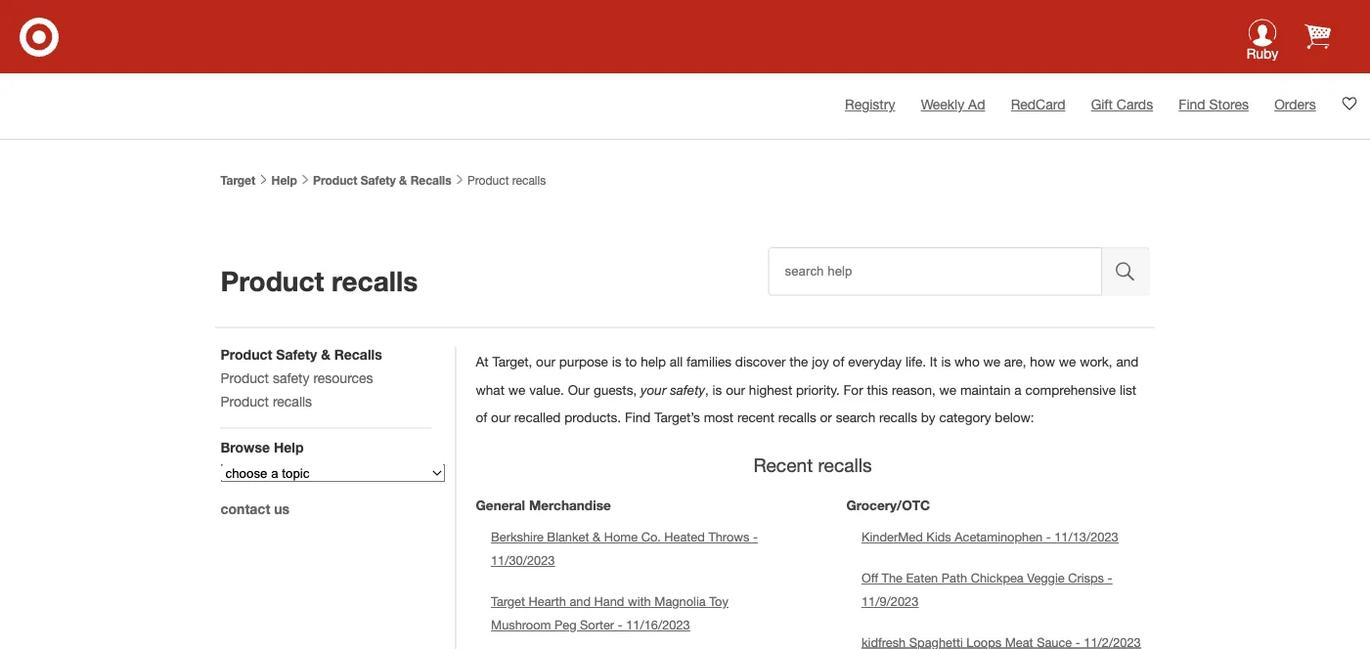 Task type: locate. For each thing, give the bounding box(es) containing it.
0 vertical spatial safety
[[361, 174, 396, 187]]

your
[[641, 382, 667, 397]]

and up peg
[[570, 595, 591, 609]]

target hearth and hand with magnolia toy mushroom peg sorter - 11/16/2023 link
[[491, 595, 729, 632]]

1 horizontal spatial and
[[1117, 354, 1139, 369]]

find down the your
[[625, 410, 651, 426]]

help right target link
[[271, 174, 297, 187]]

a
[[1015, 382, 1022, 397]]

1 vertical spatial find
[[625, 410, 651, 426]]

kidfresh
[[862, 635, 906, 649]]

0 horizontal spatial safety
[[276, 346, 317, 362]]

0 horizontal spatial target
[[221, 174, 255, 187]]

1 horizontal spatial of
[[833, 354, 845, 369]]

weekly ad
[[921, 96, 986, 112]]

for
[[844, 382, 863, 397]]

of right joy
[[833, 354, 845, 369]]

recalls for product safety & recalls
[[411, 174, 452, 187]]

the
[[882, 571, 903, 585]]

0 vertical spatial recalls
[[411, 174, 452, 187]]

- inside target hearth and hand with magnolia toy mushroom peg sorter - 11/16/2023
[[618, 618, 623, 632]]

weekly
[[921, 96, 965, 112]]

products.
[[565, 410, 621, 426]]

sorter
[[580, 618, 614, 632]]

recalls for product safety & recalls product safety resources product recalls
[[334, 346, 382, 362]]

safety inside "product safety & recalls product safety resources product recalls"
[[276, 346, 317, 362]]

1 horizontal spatial is
[[713, 382, 722, 397]]

peg
[[555, 618, 577, 632]]

is right ,
[[713, 382, 722, 397]]

1 horizontal spatial find
[[1179, 96, 1206, 112]]

help right browse
[[274, 439, 304, 455]]

&
[[399, 174, 407, 187], [321, 346, 330, 362], [593, 530, 601, 544]]

target up 'mushroom'
[[491, 595, 525, 609]]

co.
[[641, 530, 661, 544]]

0 vertical spatial target
[[221, 174, 255, 187]]

recalls
[[411, 174, 452, 187], [334, 346, 382, 362]]

purpose
[[559, 354, 608, 369]]

general merchandise
[[476, 497, 611, 513]]

path
[[942, 571, 968, 585]]

our inside 'at target, our purpose is to help all families discover the joy of everyday life. it is who we                         are, how we work, and what we value. our guests,'
[[536, 354, 556, 369]]

of
[[833, 354, 845, 369], [476, 410, 487, 426]]

safety
[[361, 174, 396, 187], [276, 346, 317, 362]]

safety up target's
[[670, 382, 705, 397]]

help
[[641, 354, 666, 369]]

2 horizontal spatial &
[[593, 530, 601, 544]]

- right crisps
[[1108, 571, 1113, 585]]

1 vertical spatial &
[[321, 346, 330, 362]]

registry link
[[845, 96, 895, 112]]

search
[[836, 410, 876, 426]]

eaten
[[906, 571, 938, 585]]

1 horizontal spatial &
[[399, 174, 407, 187]]

work,
[[1080, 354, 1113, 369]]

is right it
[[941, 354, 951, 369]]

kids
[[927, 530, 952, 544]]

1 horizontal spatial product recalls
[[464, 174, 546, 187]]

None image field
[[1102, 247, 1150, 296]]

& inside 'berkshire blanket & home co. heated throws - 11/30/2023'
[[593, 530, 601, 544]]

who
[[955, 354, 980, 369]]

highest
[[749, 382, 793, 397]]

, is our highest priority.                         for this reason, we maintain a comprehensive list of our recalled products. find target's most                         recent recalls or search recalls by category below:
[[476, 382, 1137, 426]]

we left are,
[[984, 354, 1001, 369]]

of down the what
[[476, 410, 487, 426]]

1 horizontal spatial target
[[491, 595, 525, 609]]

our up 'value.'
[[536, 354, 556, 369]]

is
[[612, 354, 622, 369], [941, 354, 951, 369], [713, 382, 722, 397]]

1 vertical spatial help
[[274, 439, 304, 455]]

target inside target hearth and hand with magnolia toy mushroom peg sorter - 11/16/2023
[[491, 595, 525, 609]]

and inside target hearth and hand with magnolia toy mushroom peg sorter - 11/16/2023
[[570, 595, 591, 609]]

-
[[753, 530, 758, 544], [1046, 530, 1051, 544], [1108, 571, 1113, 585], [618, 618, 623, 632], [1076, 635, 1081, 649]]

kidfresh spaghetti loops meat sauce - 11/2/2023
[[862, 635, 1141, 649]]

search help text field
[[768, 247, 1102, 296]]

our
[[568, 382, 590, 397]]

product
[[313, 174, 357, 187], [468, 174, 509, 187], [221, 264, 324, 297], [221, 346, 272, 362], [221, 370, 269, 386], [221, 393, 269, 409]]

recent recalls
[[754, 454, 872, 476]]

target left help link
[[221, 174, 255, 187]]

0 horizontal spatial safety
[[273, 370, 310, 386]]

target's
[[655, 410, 700, 426]]

gift cards link
[[1091, 96, 1153, 112]]

product safety resources link
[[221, 370, 373, 386]]

at
[[476, 354, 489, 369]]

target for target hearth and hand with magnolia toy mushroom peg sorter - 11/16/2023
[[491, 595, 525, 609]]

1 vertical spatial our
[[726, 382, 745, 397]]

11/16/2023
[[626, 618, 690, 632]]

- inside 'berkshire blanket & home co. heated throws - 11/30/2023'
[[753, 530, 758, 544]]

recalls inside "product safety & recalls product safety resources product recalls"
[[334, 346, 382, 362]]

our right ,
[[726, 382, 745, 397]]

browse
[[221, 439, 270, 455]]

weekly ad link
[[921, 96, 986, 112]]

toy
[[709, 595, 729, 609]]

1 vertical spatial recalls
[[334, 346, 382, 362]]

find left stores
[[1179, 96, 1206, 112]]

1 vertical spatial product recalls
[[221, 264, 418, 297]]

- right throws
[[753, 530, 758, 544]]

& for product safety & recalls product safety resources product recalls
[[321, 346, 330, 362]]

1 horizontal spatial our
[[536, 354, 556, 369]]

recalled
[[514, 410, 561, 426]]

0 horizontal spatial recalls
[[334, 346, 382, 362]]

1 vertical spatial target
[[491, 595, 525, 609]]

safety right help link
[[361, 174, 396, 187]]

2 horizontal spatial our
[[726, 382, 745, 397]]

product safety & recalls link
[[313, 174, 452, 187]]

product recalls
[[464, 174, 546, 187], [221, 264, 418, 297]]

recalls
[[512, 174, 546, 187], [332, 264, 418, 297], [273, 393, 312, 409], [778, 410, 817, 426], [879, 410, 918, 426], [818, 454, 872, 476]]

orders
[[1275, 96, 1316, 112]]

safety up product safety resources link
[[276, 346, 317, 362]]

0 vertical spatial &
[[399, 174, 407, 187]]

what
[[476, 382, 505, 397]]

off the eaten path chickpea veggie crisps - 11/9/2023 link
[[862, 571, 1113, 609]]

and up list
[[1117, 354, 1139, 369]]

safety
[[273, 370, 310, 386], [670, 382, 705, 397]]

safety left the resources at the bottom left of the page
[[273, 370, 310, 386]]

,
[[705, 382, 709, 397]]

0 vertical spatial product recalls
[[464, 174, 546, 187]]

and
[[1117, 354, 1139, 369], [570, 595, 591, 609]]

of inside 'at target, our purpose is to help all families discover the joy of everyday life. it is who we                         are, how we work, and what we value. our guests,'
[[833, 354, 845, 369]]

- right sorter
[[618, 618, 623, 632]]

our down the what
[[491, 410, 511, 426]]

0 vertical spatial of
[[833, 354, 845, 369]]

berkshire blanket & home co. heated throws - 11/30/2023
[[491, 530, 758, 568]]

blanket
[[547, 530, 589, 544]]

priority.
[[796, 382, 840, 397]]

the
[[790, 354, 808, 369]]

mushroom
[[491, 618, 551, 632]]

0 horizontal spatial find
[[625, 410, 651, 426]]

1 vertical spatial of
[[476, 410, 487, 426]]

0 vertical spatial and
[[1117, 354, 1139, 369]]

1 vertical spatial and
[[570, 595, 591, 609]]

are,
[[1004, 354, 1027, 369]]

cards
[[1117, 96, 1153, 112]]

we up category
[[940, 382, 957, 397]]

life.
[[906, 354, 926, 369]]

1 horizontal spatial recalls
[[411, 174, 452, 187]]

0 horizontal spatial our
[[491, 410, 511, 426]]

0 horizontal spatial of
[[476, 410, 487, 426]]

to
[[625, 354, 637, 369]]

ruby link
[[1234, 19, 1292, 74]]

navigation
[[221, 346, 446, 650]]

help
[[271, 174, 297, 187], [274, 439, 304, 455]]

gift
[[1091, 96, 1113, 112]]

we right the what
[[508, 382, 526, 397]]

is left to
[[612, 354, 622, 369]]

recalls inside "product safety & recalls product safety resources product recalls"
[[273, 393, 312, 409]]

0 horizontal spatial &
[[321, 346, 330, 362]]

1 horizontal spatial safety
[[361, 174, 396, 187]]

we
[[984, 354, 1001, 369], [1059, 354, 1076, 369], [508, 382, 526, 397], [940, 382, 957, 397]]

target
[[221, 174, 255, 187], [491, 595, 525, 609]]

at target, our purpose is to help all families discover the joy of everyday life. it is who we                         are, how we work, and what we value. our guests,
[[476, 354, 1139, 397]]

1 vertical spatial safety
[[276, 346, 317, 362]]

registry
[[845, 96, 895, 112]]

0 vertical spatial our
[[536, 354, 556, 369]]

berkshire
[[491, 530, 544, 544]]

ruby
[[1247, 45, 1279, 62]]

2 vertical spatial &
[[593, 530, 601, 544]]

0 horizontal spatial and
[[570, 595, 591, 609]]

kindermed kids acetaminophen - 11/13/2023
[[862, 530, 1119, 544]]

& inside "product safety & recalls product safety resources product recalls"
[[321, 346, 330, 362]]



Task type: vqa. For each thing, say whether or not it's contained in the screenshot.
Berkshire Blanket & Home Co. Heated Throws - 11/30/2023 link
yes



Task type: describe. For each thing, give the bounding box(es) containing it.
find stores link
[[1179, 96, 1249, 112]]

target hearth and hand with magnolia toy mushroom peg sorter - 11/16/2023
[[491, 595, 729, 632]]

your safety
[[641, 382, 705, 397]]

11/30/2023
[[491, 554, 555, 568]]

and inside 'at target, our purpose is to help all families discover the joy of everyday life. it is who we                         are, how we work, and what we value. our guests,'
[[1117, 354, 1139, 369]]

families
[[687, 354, 732, 369]]

contact us
[[221, 501, 290, 517]]

stores
[[1210, 96, 1249, 112]]

my target.com shopping cart image
[[1305, 23, 1331, 49]]

2 horizontal spatial is
[[941, 354, 951, 369]]

we inside the , is our highest priority.                         for this reason, we maintain a comprehensive list of our recalled products. find target's most                         recent recalls or search recalls by category below:
[[940, 382, 957, 397]]

11/13/2023
[[1055, 530, 1119, 544]]

berkshire blanket & home co. heated throws - 11/30/2023 link
[[491, 530, 758, 568]]

kidfresh spaghetti loops meat sauce - 11/2/2023 link
[[862, 635, 1141, 649]]

is inside the , is our highest priority.                         for this reason, we maintain a comprehensive list of our recalled products. find target's most                         recent recalls or search recalls by category below:
[[713, 382, 722, 397]]

crisps
[[1068, 571, 1104, 585]]

below:
[[995, 410, 1035, 426]]

redcard link
[[1011, 96, 1066, 112]]

acetaminophen
[[955, 530, 1043, 544]]

our for purpose
[[536, 354, 556, 369]]

grocery/otc
[[847, 497, 930, 513]]

sauce
[[1037, 635, 1072, 649]]

0 vertical spatial help
[[271, 174, 297, 187]]

hand
[[594, 595, 625, 609]]

ad
[[969, 96, 986, 112]]

discover
[[735, 354, 786, 369]]

- left 11/13/2023
[[1046, 530, 1051, 544]]

& for berkshire blanket & home co. heated throws - 11/30/2023
[[593, 530, 601, 544]]

browse help
[[221, 439, 304, 455]]

orders link
[[1275, 96, 1316, 112]]

or
[[820, 410, 832, 426]]

contact us link
[[221, 501, 290, 517]]

2 vertical spatial our
[[491, 410, 511, 426]]

11/2/2023
[[1084, 635, 1141, 649]]

find inside the , is our highest priority.                         for this reason, we maintain a comprehensive list of our recalled products. find target's most                         recent recalls or search recalls by category below:
[[625, 410, 651, 426]]

with
[[628, 595, 651, 609]]

chickpea
[[971, 571, 1024, 585]]

target,
[[492, 354, 532, 369]]

of inside the , is our highest priority.                         for this reason, we maintain a comprehensive list of our recalled products. find target's most                         recent recalls or search recalls by category below:
[[476, 410, 487, 426]]

resources
[[313, 370, 373, 386]]

veggie
[[1027, 571, 1065, 585]]

contact
[[221, 501, 270, 517]]

navigation containing product safety & recalls
[[221, 346, 446, 650]]

& for product safety & recalls
[[399, 174, 407, 187]]

recent
[[737, 410, 775, 426]]

0 horizontal spatial is
[[612, 354, 622, 369]]

us
[[274, 501, 290, 517]]

maintain
[[961, 382, 1011, 397]]

it
[[930, 354, 938, 369]]

11/9/2023
[[862, 595, 919, 609]]

safety for product safety & recalls
[[361, 174, 396, 187]]

target.com home image
[[20, 18, 59, 57]]

favorites image
[[1342, 96, 1358, 112]]

safety inside "product safety & recalls product safety resources product recalls"
[[273, 370, 310, 386]]

safety for product safety & recalls product safety resources product recalls
[[276, 346, 317, 362]]

help link
[[271, 174, 297, 187]]

home
[[604, 530, 638, 544]]

target link
[[221, 174, 255, 187]]

most
[[704, 410, 734, 426]]

merchandise
[[529, 497, 611, 513]]

by
[[921, 410, 936, 426]]

recent
[[754, 454, 813, 476]]

off the eaten path chickpea veggie crisps - 11/9/2023
[[862, 571, 1113, 609]]

target for target link
[[221, 174, 255, 187]]

kindermed kids acetaminophen - 11/13/2023 link
[[862, 530, 1119, 544]]

icon image
[[1249, 19, 1277, 47]]

our for highest
[[726, 382, 745, 397]]

help inside navigation
[[274, 439, 304, 455]]

product safety & recalls
[[313, 174, 452, 187]]

spaghetti
[[910, 635, 963, 649]]

value.
[[529, 382, 564, 397]]

1 horizontal spatial safety
[[670, 382, 705, 397]]

everyday
[[848, 354, 902, 369]]

- right sauce
[[1076, 635, 1081, 649]]

general
[[476, 497, 525, 513]]

loops
[[967, 635, 1002, 649]]

0 vertical spatial find
[[1179, 96, 1206, 112]]

magnolia
[[655, 595, 706, 609]]

gift cards
[[1091, 96, 1153, 112]]

meat
[[1005, 635, 1034, 649]]

this
[[867, 382, 888, 397]]

comprehensive
[[1026, 382, 1116, 397]]

0 horizontal spatial product recalls
[[221, 264, 418, 297]]

we right how
[[1059, 354, 1076, 369]]

guests,
[[594, 382, 637, 397]]

hearth
[[529, 595, 566, 609]]

find stores
[[1179, 96, 1249, 112]]

reason,
[[892, 382, 936, 397]]

all
[[670, 354, 683, 369]]

- inside off the eaten path chickpea veggie crisps - 11/9/2023
[[1108, 571, 1113, 585]]



